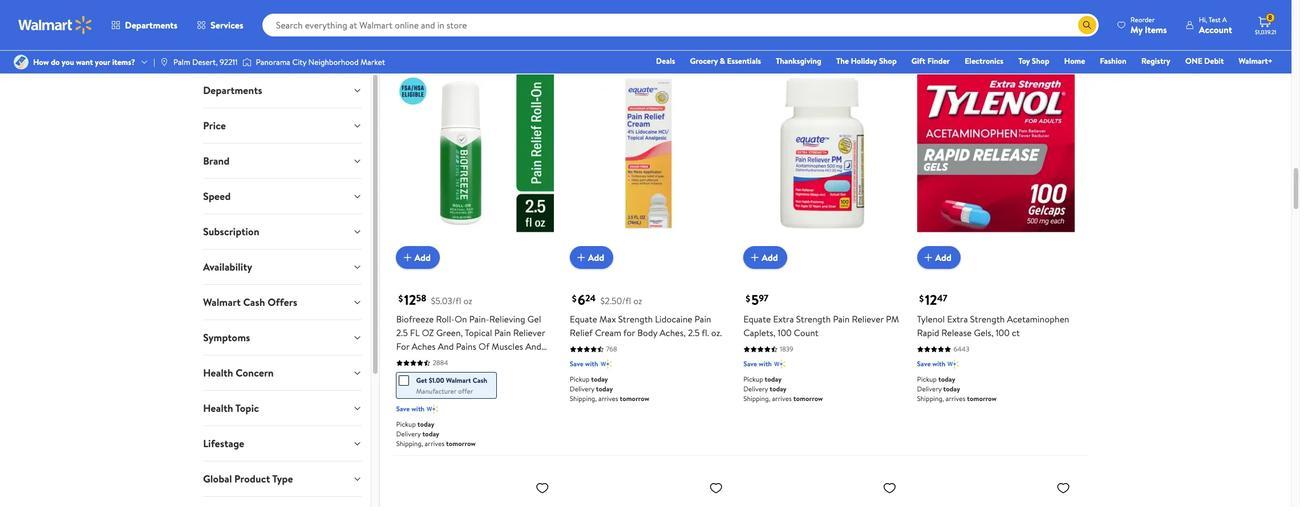 Task type: describe. For each thing, give the bounding box(es) containing it.
add to favorites list, equate extra strength pain reliever pm caplets, 100 count image
[[883, 52, 897, 66]]

pickup for 5
[[743, 375, 763, 385]]

gift finder link
[[906, 55, 955, 67]]

24
[[585, 292, 596, 305]]

offers
[[268, 296, 297, 310]]

100 for 12
[[996, 327, 1010, 339]]

the holiday shop link
[[831, 55, 902, 67]]

add for $2.50/fl oz
[[588, 252, 604, 264]]

test
[[1209, 15, 1221, 24]]

add to favorites list, frankincense & myrrh foot pain relief - neuropathy rubbing oil, 2fl oz image
[[709, 482, 723, 496]]

$1,039.21
[[1255, 28, 1276, 36]]

equate max strength lidocaine pain relief cream for body aches, 2.5 fl. oz. image
[[570, 47, 727, 260]]

price button
[[194, 108, 371, 143]]

|
[[153, 56, 155, 68]]

health concern button
[[194, 356, 371, 391]]

lidocaine
[[655, 313, 692, 326]]

save with down the vary)
[[396, 405, 425, 414]]

speed
[[203, 189, 231, 204]]

health topic button
[[194, 391, 371, 426]]

health for health concern
[[203, 366, 233, 381]]

6443
[[954, 345, 969, 354]]

one
[[1185, 55, 1203, 67]]

fl
[[410, 327, 420, 339]]

save with for 12
[[917, 359, 946, 369]]

oz for 12
[[463, 295, 472, 308]]

$1.00
[[429, 376, 444, 386]]

symptoms tab
[[194, 321, 371, 355]]

toy
[[1018, 55, 1030, 67]]

market
[[361, 56, 385, 68]]

how do you want your items?
[[33, 56, 135, 68]]

add to cart image for 12
[[922, 251, 935, 265]]

with down the vary)
[[412, 405, 425, 414]]

a
[[1222, 15, 1227, 24]]

pains
[[456, 341, 476, 353]]

strength for 5
[[796, 313, 831, 326]]

availability tab
[[194, 250, 371, 285]]

walmart+ link
[[1234, 55, 1278, 67]]

palm
[[173, 56, 190, 68]]

gel
[[527, 313, 541, 326]]

one debit link
[[1180, 55, 1229, 67]]

delivery for $2.50/fl oz
[[570, 385, 594, 394]]

body
[[637, 327, 657, 339]]

panorama city neighborhood market
[[256, 56, 385, 68]]

add button for $2.50/fl oz
[[570, 246, 614, 269]]

delivery for 5
[[743, 385, 768, 394]]

bruises,
[[427, 368, 458, 381]]

speed tab
[[194, 179, 371, 214]]

account
[[1199, 23, 1232, 36]]

desert,
[[192, 56, 218, 68]]

items?
[[112, 56, 135, 68]]

thanksgiving
[[776, 55, 822, 67]]

1 shipping, arrives tomorrow from the left
[[396, 9, 476, 19]]

brand
[[203, 154, 230, 168]]

pain-
[[469, 313, 489, 326]]

$ for $ 12 47
[[919, 293, 924, 305]]

100 for 5
[[778, 327, 792, 339]]

do
[[51, 56, 60, 68]]

0 vertical spatial departments
[[125, 19, 177, 31]]

services button
[[187, 11, 253, 39]]

best seller
[[574, 31, 605, 40]]

the
[[836, 55, 849, 67]]

tylenol
[[917, 313, 945, 326]]

on
[[455, 313, 467, 326]]

toy shop link
[[1013, 55, 1055, 67]]

my
[[1131, 23, 1143, 36]]

8
[[1268, 13, 1272, 22]]

brand tab
[[194, 144, 371, 179]]

strength for 12
[[970, 313, 1005, 326]]

backache,
[[473, 354, 513, 367]]

12 for $ 12 47
[[925, 290, 937, 310]]

add button for 5
[[743, 246, 787, 269]]

of
[[479, 341, 489, 353]]

200+
[[751, 31, 767, 41]]

add button for 12
[[917, 246, 961, 269]]

 image for panorama
[[242, 56, 251, 68]]

health topic tab
[[194, 391, 371, 426]]

0 horizontal spatial walmart plus image
[[427, 404, 438, 415]]

release
[[942, 327, 972, 339]]

2 shipping, arrives tomorrow from the left
[[570, 9, 649, 19]]

the holiday shop
[[836, 55, 897, 67]]

city
[[292, 56, 307, 68]]

product
[[234, 472, 270, 487]]

lifestage
[[203, 437, 244, 451]]

global
[[203, 472, 232, 487]]

reliever inside $ 12 58 $5.03/fl oz biofreeze roll-on pain-relieving gel 2.5 fl oz green, topical pain reliever for aches and pains of muscles and joints from simple backache, arthritis, strains, bruises, & sprains (package may vary)
[[513, 327, 545, 339]]

save with for 5
[[743, 359, 772, 369]]

simple
[[445, 354, 471, 367]]

availability button
[[194, 250, 371, 285]]

1 and from the left
[[438, 341, 454, 353]]

add button for $5.03/fl oz
[[396, 246, 440, 269]]

delivery for 12
[[917, 385, 942, 394]]

save for $2.50/fl oz
[[570, 359, 584, 369]]

count
[[794, 327, 819, 339]]

1 vertical spatial departments button
[[194, 73, 371, 108]]

with for $2.50/fl oz
[[585, 359, 598, 369]]

lifestage tab
[[194, 427, 371, 462]]

price tab
[[194, 108, 371, 143]]

extra for 12
[[947, 313, 968, 326]]

& inside grocery & essentials link
[[720, 55, 725, 67]]

add to favorites list, equate ibuprofen tablets 200 mg, pain reliever and fever reducer, 100 count image
[[883, 482, 897, 496]]

hi, test a account
[[1199, 15, 1232, 36]]

items
[[1145, 23, 1167, 36]]

one debit
[[1185, 55, 1224, 67]]

$ 6 24 $2.50/fl oz equate max strength lidocaine pain relief cream for body aches, 2.5 fl. oz.
[[570, 290, 722, 339]]

2.5 inside the '$ 6 24 $2.50/fl oz equate max strength lidocaine pain relief cream for body aches, 2.5 fl. oz.'
[[688, 327, 700, 339]]

home
[[1064, 55, 1085, 67]]

92211
[[220, 56, 238, 68]]

subscription tab
[[194, 215, 371, 249]]

vary)
[[396, 382, 417, 394]]

strains,
[[396, 368, 425, 381]]

(package
[[499, 368, 534, 381]]

in 200+ people's carts
[[743, 31, 809, 41]]

reorder
[[1131, 15, 1155, 24]]

for
[[396, 341, 409, 353]]

walmart plus image for 12
[[948, 359, 959, 370]]

$ 5 97
[[746, 290, 769, 310]]

$5.03/fl
[[431, 295, 461, 308]]

green,
[[436, 327, 463, 339]]

electronics link
[[960, 55, 1009, 67]]

home link
[[1059, 55, 1090, 67]]

debit
[[1204, 55, 1224, 67]]

ct
[[1012, 327, 1020, 339]]

Get $1.00 Walmart Cash checkbox
[[399, 376, 409, 386]]

Search search field
[[262, 14, 1099, 37]]

symptoms button
[[194, 321, 371, 355]]

pain inside $ 12 58 $5.03/fl oz biofreeze roll-on pain-relieving gel 2.5 fl oz green, topical pain reliever for aches and pains of muscles and joints from simple backache, arthritis, strains, bruises, & sprains (package may vary)
[[494, 327, 511, 339]]

services
[[211, 19, 243, 31]]

3 shipping, arrives tomorrow from the left
[[743, 9, 823, 19]]

aches,
[[660, 327, 686, 339]]

subscription
[[203, 225, 259, 239]]

health for health topic
[[203, 402, 233, 416]]



Task type: vqa. For each thing, say whether or not it's contained in the screenshot.
Equate in $ 6 24 $2.50/fl oz Equate Max Strength Lidocaine Pain Relief Cream for Body Aches, 2.5 fl. oz.
yes



Task type: locate. For each thing, give the bounding box(es) containing it.
$ left 47
[[919, 293, 924, 305]]

for
[[623, 327, 635, 339]]

pickup today delivery today shipping, arrives tomorrow for 5
[[743, 375, 823, 404]]

0 horizontal spatial shop
[[879, 55, 897, 67]]

1 strength from the left
[[618, 313, 653, 326]]

2.5 inside $ 12 58 $5.03/fl oz biofreeze roll-on pain-relieving gel 2.5 fl oz green, topical pain reliever for aches and pains of muscles and joints from simple backache, arthritis, strains, bruises, & sprains (package may vary)
[[396, 327, 408, 339]]

pickup for 12
[[917, 375, 937, 385]]

$ inside $ 5 97
[[746, 293, 750, 305]]

1 add from the left
[[414, 252, 431, 264]]

pain left pm
[[833, 313, 850, 326]]

motrin ib, ibuprofen 200mg tablets for pain & fever relief, 100 ct image
[[396, 477, 554, 508]]

1 walmart plus image from the left
[[601, 359, 612, 370]]

walmart inside "element"
[[446, 376, 471, 386]]

departments button up the |
[[102, 11, 187, 39]]

1 horizontal spatial shop
[[1032, 55, 1050, 67]]

pickup for $2.50/fl oz
[[570, 375, 590, 385]]

$ left 58
[[398, 293, 403, 305]]

gels,
[[974, 327, 994, 339]]

pain inside equate extra strength pain reliever pm caplets, 100 count
[[833, 313, 850, 326]]

strength up gels,
[[970, 313, 1005, 326]]

add button up 58
[[396, 246, 440, 269]]

shop right toy
[[1032, 55, 1050, 67]]

1839
[[780, 345, 793, 354]]

0 horizontal spatial walmart plus image
[[601, 359, 612, 370]]

arrives
[[425, 9, 445, 19], [598, 9, 618, 19], [772, 9, 792, 19], [598, 394, 618, 404], [772, 394, 792, 404], [946, 394, 966, 404], [425, 439, 445, 449]]

1 horizontal spatial and
[[525, 341, 541, 353]]

clear search field text image
[[1064, 20, 1074, 29]]

save for 5
[[743, 359, 757, 369]]

1 horizontal spatial walmart plus image
[[774, 359, 786, 370]]

1 horizontal spatial strength
[[796, 313, 831, 326]]

1 horizontal spatial 12
[[925, 290, 937, 310]]

acetaminophen
[[1007, 313, 1069, 326]]

health down symptoms
[[203, 366, 233, 381]]

fl.
[[702, 327, 709, 339]]

3 strength from the left
[[970, 313, 1005, 326]]

with down caplets, at the bottom of page
[[759, 359, 772, 369]]

cash left offers
[[243, 296, 265, 310]]

grocery & essentials link
[[685, 55, 766, 67]]

walmart up offer
[[446, 376, 471, 386]]

0 vertical spatial walmart
[[203, 296, 241, 310]]

and up the arthritis,
[[525, 341, 541, 353]]

registry
[[1141, 55, 1171, 67]]

0 vertical spatial departments button
[[102, 11, 187, 39]]

save for 12
[[917, 359, 931, 369]]

3 $ from the left
[[746, 293, 750, 305]]

1 horizontal spatial walmart
[[446, 376, 471, 386]]

delivery down relief
[[570, 385, 594, 394]]

walmart image
[[18, 16, 92, 34]]

100 up the 1839
[[778, 327, 792, 339]]

extra for 5
[[773, 313, 794, 326]]

1 horizontal spatial departments button
[[194, 73, 371, 108]]

offer
[[458, 387, 473, 397]]

departments tab
[[194, 73, 371, 108]]

pickup today delivery today shipping, arrives tomorrow down the 1839
[[743, 375, 823, 404]]

walmart plus image
[[601, 359, 612, 370], [948, 359, 959, 370]]

100 left ct
[[996, 327, 1010, 339]]

2 add from the left
[[588, 252, 604, 264]]

health topic
[[203, 402, 259, 416]]

walmart+
[[1239, 55, 1273, 67]]

2 add to cart image from the left
[[574, 251, 588, 265]]

2.5 left fl. at bottom
[[688, 327, 700, 339]]

shop right holiday
[[879, 55, 897, 67]]

pain down relieving
[[494, 327, 511, 339]]

save down caplets, at the bottom of page
[[743, 359, 757, 369]]

1 extra from the left
[[773, 313, 794, 326]]

add button up 97
[[743, 246, 787, 269]]

arthritis,
[[515, 354, 550, 367]]

pickup down the rapid
[[917, 375, 937, 385]]

1 horizontal spatial 100
[[996, 327, 1010, 339]]

0 vertical spatial walmart plus image
[[774, 359, 786, 370]]

2 horizontal spatial pain
[[833, 313, 850, 326]]

0 horizontal spatial pain
[[494, 327, 511, 339]]

$ for $ 12 58 $5.03/fl oz biofreeze roll-on pain-relieving gel 2.5 fl oz green, topical pain reliever for aches and pains of muscles and joints from simple backache, arthritis, strains, bruises, & sprains (package may vary)
[[398, 293, 403, 305]]

grocery
[[690, 55, 718, 67]]

add for $5.03/fl oz
[[414, 252, 431, 264]]

1 2.5 from the left
[[396, 327, 408, 339]]

0 horizontal spatial departments button
[[102, 11, 187, 39]]

8 $1,039.21
[[1255, 13, 1276, 36]]

cash inside get $1.00 walmart cash walmart plus, "element"
[[473, 376, 487, 386]]

tab
[[194, 497, 371, 508]]

strength up 'for'
[[618, 313, 653, 326]]

walmart inside dropdown button
[[203, 296, 241, 310]]

global product type tab
[[194, 462, 371, 497]]

strength
[[618, 313, 653, 326], [796, 313, 831, 326], [970, 313, 1005, 326]]

add to favorites list, tylenol extra strength acetaminophen rapid release gels, 100 ct image
[[1057, 52, 1070, 66]]

3 add button from the left
[[743, 246, 787, 269]]

walmart plus image
[[774, 359, 786, 370], [427, 404, 438, 415]]

0 horizontal spatial  image
[[160, 58, 169, 67]]

4 add to cart image from the left
[[922, 251, 935, 265]]

$ left 5
[[746, 293, 750, 305]]

2 oz from the left
[[633, 295, 642, 308]]

add up the 24
[[588, 252, 604, 264]]

0 horizontal spatial oz
[[463, 295, 472, 308]]

walmart plus image for $2.50/fl oz
[[601, 359, 612, 370]]

tylenol extra strength acetaminophen rapid release gels, 100 ct image
[[917, 47, 1075, 260]]

save down the rapid
[[917, 359, 931, 369]]

 image right the |
[[160, 58, 169, 67]]

add to favorites list, advil liqui-gels solubilized ibuprofen capsules, 100 count image
[[1057, 482, 1070, 496]]

add to favorites list, motrin ib, ibuprofen 200mg tablets for pain & fever relief, 100 ct image
[[536, 482, 549, 496]]

get $1.00 walmart cash
[[416, 376, 487, 386]]

brand button
[[194, 144, 371, 179]]

add to cart image for $5.03/fl oz
[[401, 251, 414, 265]]

1 horizontal spatial departments
[[203, 83, 262, 98]]

delivery down caplets, at the bottom of page
[[743, 385, 768, 394]]

 image
[[242, 56, 251, 68], [160, 58, 169, 67]]

Walmart Site-Wide search field
[[262, 14, 1099, 37]]

add to cart image
[[401, 251, 414, 265], [574, 251, 588, 265], [748, 251, 762, 265], [922, 251, 935, 265]]

2 2.5 from the left
[[688, 327, 700, 339]]

departments inside tab
[[203, 83, 262, 98]]

subscription button
[[194, 215, 371, 249]]

extra up count
[[773, 313, 794, 326]]

walmart up symptoms
[[203, 296, 241, 310]]

add button up 47
[[917, 246, 961, 269]]

2 12 from the left
[[925, 290, 937, 310]]

$ 12 47
[[919, 290, 948, 310]]

walmart plus image down manufacturer
[[427, 404, 438, 415]]

pickup today delivery today shipping, arrives tomorrow for $2.50/fl oz
[[570, 375, 649, 404]]

pm
[[886, 313, 899, 326]]

768
[[606, 345, 617, 354]]

with for 5
[[759, 359, 772, 369]]

health concern tab
[[194, 356, 371, 391]]

oz inside $ 12 58 $5.03/fl oz biofreeze roll-on pain-relieving gel 2.5 fl oz green, topical pain reliever for aches and pains of muscles and joints from simple backache, arthritis, strains, bruises, & sprains (package may vary)
[[463, 295, 472, 308]]

manufacturer offer
[[416, 387, 473, 397]]

oz
[[463, 295, 472, 308], [633, 295, 642, 308]]

100 inside "tylenol extra strength acetaminophen rapid release gels, 100 ct"
[[996, 327, 1010, 339]]

pickup today delivery today shipping, arrives tomorrow down the 768
[[570, 375, 649, 404]]

1 horizontal spatial shipping, arrives tomorrow
[[570, 9, 649, 19]]

equate up caplets, at the bottom of page
[[743, 313, 771, 326]]

1 add button from the left
[[396, 246, 440, 269]]

100
[[778, 327, 792, 339], [996, 327, 1010, 339]]

$ left 6
[[572, 293, 577, 305]]

carts
[[795, 31, 809, 41]]

1 vertical spatial departments
[[203, 83, 262, 98]]

0 horizontal spatial departments
[[125, 19, 177, 31]]

1 add to cart image from the left
[[401, 251, 414, 265]]

4 add from the left
[[935, 252, 952, 264]]

2 horizontal spatial strength
[[970, 313, 1005, 326]]

departments button down panorama
[[194, 73, 371, 108]]

1 horizontal spatial  image
[[242, 56, 251, 68]]

biofreeze roll-on pain-relieving gel 2.5 fl oz green, topical pain reliever for aches and pains of muscles and joints from simple backache, arthritis, strains, bruises, & sprains (package may vary) image
[[396, 47, 554, 260]]

pickup right may
[[570, 375, 590, 385]]

pain inside the '$ 6 24 $2.50/fl oz equate max strength lidocaine pain relief cream for body aches, 2.5 fl. oz.'
[[695, 313, 711, 326]]

thanksgiving link
[[771, 55, 827, 67]]

0 horizontal spatial and
[[438, 341, 454, 353]]

97
[[759, 292, 769, 305]]

hi,
[[1199, 15, 1207, 24]]

& inside $ 12 58 $5.03/fl oz biofreeze roll-on pain-relieving gel 2.5 fl oz green, topical pain reliever for aches and pains of muscles and joints from simple backache, arthritis, strains, bruises, & sprains (package may vary)
[[460, 368, 466, 381]]

pickup down caplets, at the bottom of page
[[743, 375, 763, 385]]

4 $ from the left
[[919, 293, 924, 305]]

1 horizontal spatial pain
[[695, 313, 711, 326]]

1 horizontal spatial walmart plus image
[[948, 359, 959, 370]]

lifestage button
[[194, 427, 371, 462]]

strength inside "tylenol extra strength acetaminophen rapid release gels, 100 ct"
[[970, 313, 1005, 326]]

equate extra strength pain reliever pm caplets, 100 count
[[743, 313, 899, 339]]

tomorrow
[[446, 9, 476, 19], [620, 9, 649, 19], [793, 9, 823, 19], [620, 394, 649, 404], [793, 394, 823, 404], [967, 394, 997, 404], [446, 439, 476, 449]]

health inside tab
[[203, 402, 233, 416]]

oz for 6
[[633, 295, 642, 308]]

availability
[[203, 260, 252, 274]]

manufacturer
[[416, 387, 457, 397]]

2 $ from the left
[[572, 293, 577, 305]]

2 health from the top
[[203, 402, 233, 416]]

sprains
[[468, 368, 496, 381]]

0 horizontal spatial cash
[[243, 296, 265, 310]]

2.5 left fl
[[396, 327, 408, 339]]

add button up the 24
[[570, 246, 614, 269]]

save with
[[570, 359, 598, 369], [743, 359, 772, 369], [917, 359, 946, 369], [396, 405, 425, 414]]

with for 12
[[932, 359, 946, 369]]

1 vertical spatial walmart
[[446, 376, 471, 386]]

equate up relief
[[570, 313, 597, 326]]

strength inside equate extra strength pain reliever pm caplets, 100 count
[[796, 313, 831, 326]]

cash inside 'walmart cash offers' dropdown button
[[243, 296, 265, 310]]

$ for $ 5 97
[[746, 293, 750, 305]]

advil liqui-gels solubilized ibuprofen capsules, 100 count image
[[917, 477, 1075, 508]]

0 horizontal spatial 2.5
[[396, 327, 408, 339]]

reliever down gel
[[513, 327, 545, 339]]

departments button
[[102, 11, 187, 39], [194, 73, 371, 108]]

add to cart image for $2.50/fl oz
[[574, 251, 588, 265]]

strength inside the '$ 6 24 $2.50/fl oz equate max strength lidocaine pain relief cream for body aches, 2.5 fl. oz.'
[[618, 313, 653, 326]]

add up 47
[[935, 252, 952, 264]]

5
[[751, 290, 759, 310]]

delivery down the rapid
[[917, 385, 942, 394]]

0 horizontal spatial 12
[[404, 290, 416, 310]]

1 horizontal spatial equate
[[743, 313, 771, 326]]

$
[[398, 293, 403, 305], [572, 293, 577, 305], [746, 293, 750, 305], [919, 293, 924, 305]]

health concern
[[203, 366, 274, 381]]

$ inside $ 12 58 $5.03/fl oz biofreeze roll-on pain-relieving gel 2.5 fl oz green, topical pain reliever for aches and pains of muscles and joints from simple backache, arthritis, strains, bruises, & sprains (package may vary)
[[398, 293, 403, 305]]

1 horizontal spatial extra
[[947, 313, 968, 326]]

47
[[937, 292, 948, 305]]

equate ibuprofen tablets 200 mg, pain reliever and fever reducer, 100 count image
[[743, 477, 901, 508]]

4 add button from the left
[[917, 246, 961, 269]]

2 walmart plus image from the left
[[948, 359, 959, 370]]

biofreeze
[[396, 313, 434, 326]]

2 equate from the left
[[743, 313, 771, 326]]

save with down the rapid
[[917, 359, 946, 369]]

roll-
[[436, 313, 455, 326]]

strength up count
[[796, 313, 831, 326]]

tylenol extra strength acetaminophen rapid release gels, 100 ct
[[917, 313, 1069, 339]]

gift finder
[[912, 55, 950, 67]]

 image
[[14, 55, 29, 70]]

0 horizontal spatial equate
[[570, 313, 597, 326]]

0 horizontal spatial shipping, arrives tomorrow
[[396, 9, 476, 19]]

2 add button from the left
[[570, 246, 614, 269]]

oz up on
[[463, 295, 472, 308]]

with down relief
[[585, 359, 598, 369]]

0 vertical spatial cash
[[243, 296, 265, 310]]

3 add from the left
[[762, 252, 778, 264]]

want
[[76, 56, 93, 68]]

1 vertical spatial health
[[203, 402, 233, 416]]

toy shop
[[1018, 55, 1050, 67]]

walmart plus image down the 768
[[601, 359, 612, 370]]

get $1.00 walmart cash walmart plus, element
[[399, 375, 487, 387]]

2 100 from the left
[[996, 327, 1010, 339]]

1 100 from the left
[[778, 327, 792, 339]]

1 health from the top
[[203, 366, 233, 381]]

topical
[[465, 327, 492, 339]]

equate inside the '$ 6 24 $2.50/fl oz equate max strength lidocaine pain relief cream for body aches, 2.5 fl. oz.'
[[570, 313, 597, 326]]

100 inside equate extra strength pain reliever pm caplets, 100 count
[[778, 327, 792, 339]]

pickup today delivery today shipping, arrives tomorrow down manufacturer
[[396, 420, 476, 449]]

1 horizontal spatial oz
[[633, 295, 642, 308]]

1 vertical spatial walmart plus image
[[427, 404, 438, 415]]

add to favorites list, equate max strength lidocaine pain relief cream for body aches, 2.5 fl. oz. image
[[709, 52, 723, 66]]

0 vertical spatial health
[[203, 366, 233, 381]]

2.5
[[396, 327, 408, 339], [688, 327, 700, 339]]

& right grocery at the right of page
[[720, 55, 725, 67]]

add up 58
[[414, 252, 431, 264]]

&
[[720, 55, 725, 67], [460, 368, 466, 381]]

reorder my items
[[1131, 15, 1167, 36]]

extra inside equate extra strength pain reliever pm caplets, 100 count
[[773, 313, 794, 326]]

2 shop from the left
[[1032, 55, 1050, 67]]

1 $ from the left
[[398, 293, 403, 305]]

2 and from the left
[[525, 341, 541, 353]]

relief
[[570, 327, 593, 339]]

palm desert, 92211
[[173, 56, 238, 68]]

equate inside equate extra strength pain reliever pm caplets, 100 count
[[743, 313, 771, 326]]

and down green,
[[438, 341, 454, 353]]

2 horizontal spatial shipping, arrives tomorrow
[[743, 9, 823, 19]]

0 horizontal spatial extra
[[773, 313, 794, 326]]

walmart cash offers tab
[[194, 285, 371, 320]]

walmart
[[203, 296, 241, 310], [446, 376, 471, 386]]

aches
[[412, 341, 436, 353]]

1 oz from the left
[[463, 295, 472, 308]]

neighborhood
[[308, 56, 359, 68]]

12
[[404, 290, 416, 310], [925, 290, 937, 310]]

departments down 92211
[[203, 83, 262, 98]]

health left topic
[[203, 402, 233, 416]]

12 up biofreeze
[[404, 290, 416, 310]]

may
[[536, 368, 553, 381]]

0 vertical spatial reliever
[[852, 313, 884, 326]]

save with down relief
[[570, 359, 598, 369]]

walmart plus image down 6443
[[948, 359, 959, 370]]

1 vertical spatial &
[[460, 368, 466, 381]]

1 vertical spatial reliever
[[513, 327, 545, 339]]

12 for $ 12 58 $5.03/fl oz biofreeze roll-on pain-relieving gel 2.5 fl oz green, topical pain reliever for aches and pains of muscles and joints from simple backache, arthritis, strains, bruises, & sprains (package may vary)
[[404, 290, 416, 310]]

add to cart image for 5
[[748, 251, 762, 265]]

oz inside the '$ 6 24 $2.50/fl oz equate max strength lidocaine pain relief cream for body aches, 2.5 fl. oz.'
[[633, 295, 642, 308]]

58
[[416, 292, 426, 305]]

1 horizontal spatial reliever
[[852, 313, 884, 326]]

0 horizontal spatial strength
[[618, 313, 653, 326]]

panorama
[[256, 56, 290, 68]]

fashion
[[1100, 55, 1127, 67]]

extra inside "tylenol extra strength acetaminophen rapid release gels, 100 ct"
[[947, 313, 968, 326]]

0 horizontal spatial walmart
[[203, 296, 241, 310]]

1 equate from the left
[[570, 313, 597, 326]]

extra up release
[[947, 313, 968, 326]]

reliever inside equate extra strength pain reliever pm caplets, 100 count
[[852, 313, 884, 326]]

equate extra strength pain reliever pm caplets, 100 count image
[[743, 47, 901, 260]]

0 horizontal spatial reliever
[[513, 327, 545, 339]]

 image right 92211
[[242, 56, 251, 68]]

departments up the |
[[125, 19, 177, 31]]

$ for $ 6 24 $2.50/fl oz equate max strength lidocaine pain relief cream for body aches, 2.5 fl. oz.
[[572, 293, 577, 305]]

save down relief
[[570, 359, 584, 369]]

save with for $2.50/fl oz
[[570, 359, 598, 369]]

1 shop from the left
[[879, 55, 897, 67]]

1 horizontal spatial &
[[720, 55, 725, 67]]

health inside tab
[[203, 366, 233, 381]]

walmart plus image down the 1839
[[774, 359, 786, 370]]

max
[[599, 313, 616, 326]]

frankincense & myrrh foot pain relief - neuropathy rubbing oil, 2fl oz image
[[570, 477, 727, 508]]

 image for palm
[[160, 58, 169, 67]]

save with down caplets, at the bottom of page
[[743, 359, 772, 369]]

add for 5
[[762, 252, 778, 264]]

12 inside $ 12 58 $5.03/fl oz biofreeze roll-on pain-relieving gel 2.5 fl oz green, topical pain reliever for aches and pains of muscles and joints from simple backache, arthritis, strains, bruises, & sprains (package may vary)
[[404, 290, 416, 310]]

walmart cash offers button
[[194, 285, 371, 320]]

shop
[[879, 55, 897, 67], [1032, 55, 1050, 67]]

$ inside the '$ 6 24 $2.50/fl oz equate max strength lidocaine pain relief cream for body aches, 2.5 fl. oz.'
[[572, 293, 577, 305]]

cash up offer
[[473, 376, 487, 386]]

add for 12
[[935, 252, 952, 264]]

3 add to cart image from the left
[[748, 251, 762, 265]]

shipping, arrives tomorrow
[[396, 9, 476, 19], [570, 9, 649, 19], [743, 9, 823, 19]]

oz.
[[711, 327, 722, 339]]

search icon image
[[1083, 21, 1092, 30]]

pickup today delivery today shipping, arrives tomorrow down 6443
[[917, 375, 997, 404]]

reliever left pm
[[852, 313, 884, 326]]

seller
[[589, 31, 605, 40]]

1 horizontal spatial 2.5
[[688, 327, 700, 339]]

0 horizontal spatial 100
[[778, 327, 792, 339]]

electronics
[[965, 55, 1004, 67]]

oz right "$2.50/fl"
[[633, 295, 642, 308]]

& down simple
[[460, 368, 466, 381]]

relieving
[[489, 313, 525, 326]]

2884
[[433, 358, 448, 368]]

fashion link
[[1095, 55, 1132, 67]]

with
[[585, 359, 598, 369], [759, 359, 772, 369], [932, 359, 946, 369], [412, 405, 425, 414]]

pickup today delivery today shipping, arrives tomorrow for 12
[[917, 375, 997, 404]]

add up 97
[[762, 252, 778, 264]]

1 12 from the left
[[404, 290, 416, 310]]

add to favorites list, biofreeze roll-on pain-relieving gel 2.5 fl oz green, topical pain reliever for aches and pains of muscles and joints from simple backache, arthritis, strains, bruises, & sprains (package may vary) image
[[536, 52, 549, 66]]

pain up fl. at bottom
[[695, 313, 711, 326]]

$ inside $ 12 47
[[919, 293, 924, 305]]

1 horizontal spatial cash
[[473, 376, 487, 386]]

cash
[[243, 296, 265, 310], [473, 376, 487, 386]]

0 vertical spatial &
[[720, 55, 725, 67]]

0 horizontal spatial &
[[460, 368, 466, 381]]

global product type
[[203, 472, 293, 487]]

save down the vary)
[[396, 405, 410, 414]]

with down the rapid
[[932, 359, 946, 369]]

delivery down the vary)
[[396, 430, 421, 439]]

2 extra from the left
[[947, 313, 968, 326]]

deals link
[[651, 55, 680, 67]]

pickup down the vary)
[[396, 420, 416, 430]]

12 up tylenol
[[925, 290, 937, 310]]

1 vertical spatial cash
[[473, 376, 487, 386]]

2 strength from the left
[[796, 313, 831, 326]]



